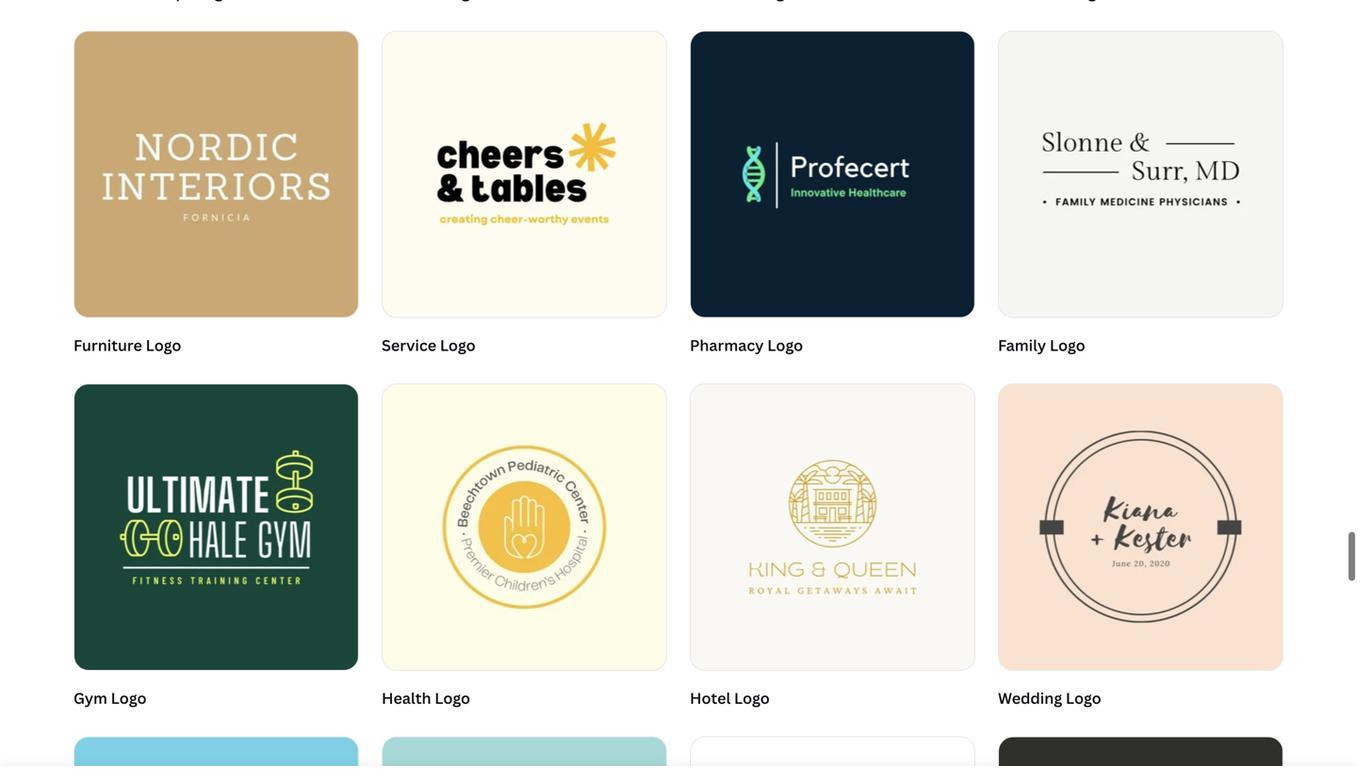Task type: locate. For each thing, give the bounding box(es) containing it.
pharmacy logo image
[[691, 31, 975, 317]]

hotel
[[690, 688, 731, 708]]

logo inside 'link'
[[146, 335, 181, 355]]

logo for pharmacy logo
[[768, 335, 803, 355]]

logo for health logo
[[435, 688, 470, 708]]

logo right the hotel
[[734, 688, 770, 708]]

logo for furniture logo
[[146, 335, 181, 355]]

logo right wedding
[[1066, 688, 1102, 708]]

wedding logo
[[998, 688, 1102, 708]]

logo right family
[[1050, 335, 1086, 355]]

logo right pharmacy at the top right
[[768, 335, 803, 355]]

hotel logo
[[690, 688, 770, 708]]

hotel logo image
[[691, 385, 975, 670]]

furniture
[[74, 335, 142, 355]]

wedding logo link
[[998, 384, 1284, 714]]

logo right furniture
[[146, 335, 181, 355]]

family logo image
[[999, 31, 1283, 317]]

pharmacy logo link
[[690, 31, 976, 361]]

logo
[[146, 335, 181, 355], [440, 335, 476, 355], [768, 335, 803, 355], [1050, 335, 1086, 355], [111, 688, 147, 708], [435, 688, 470, 708], [734, 688, 770, 708], [1066, 688, 1102, 708]]

wedding logo image
[[999, 385, 1283, 670]]

family logo
[[998, 335, 1086, 355]]

service logo
[[382, 335, 476, 355]]

family logo link
[[998, 31, 1284, 361]]

logo right gym
[[111, 688, 147, 708]]

logo for gym logo
[[111, 688, 147, 708]]

logo right service
[[440, 335, 476, 355]]

health logo link
[[382, 384, 667, 714]]

volleyball logo image
[[383, 738, 666, 766]]

logo inside "link"
[[440, 335, 476, 355]]

logo right the health
[[435, 688, 470, 708]]

gym
[[74, 688, 107, 708]]



Task type: describe. For each thing, give the bounding box(es) containing it.
plant logo image
[[691, 738, 975, 766]]

health logo
[[382, 688, 470, 708]]

family
[[998, 335, 1047, 355]]

wedding
[[998, 688, 1063, 708]]

furniture logo image
[[74, 31, 358, 317]]

gym logo link
[[74, 384, 359, 714]]

service
[[382, 335, 437, 355]]

logo for service logo
[[440, 335, 476, 355]]

service logo image
[[383, 31, 666, 317]]

gym logo
[[74, 688, 147, 708]]

service logo link
[[382, 31, 667, 361]]

health logo image
[[383, 385, 666, 670]]

logo for hotel logo
[[734, 688, 770, 708]]

furniture logo
[[74, 335, 181, 355]]

logo for family logo
[[1050, 335, 1086, 355]]

hotel logo link
[[690, 384, 976, 714]]

pharmacy logo
[[690, 335, 803, 355]]

logo for wedding logo
[[1066, 688, 1102, 708]]

gym logo image
[[74, 385, 358, 670]]

pharmacy
[[690, 335, 764, 355]]

health
[[382, 688, 431, 708]]

furniture logo link
[[74, 31, 359, 361]]

electronics logo image
[[74, 738, 358, 766]]

geometric logo image
[[999, 738, 1283, 766]]



Task type: vqa. For each thing, say whether or not it's contained in the screenshot.
graphic
no



